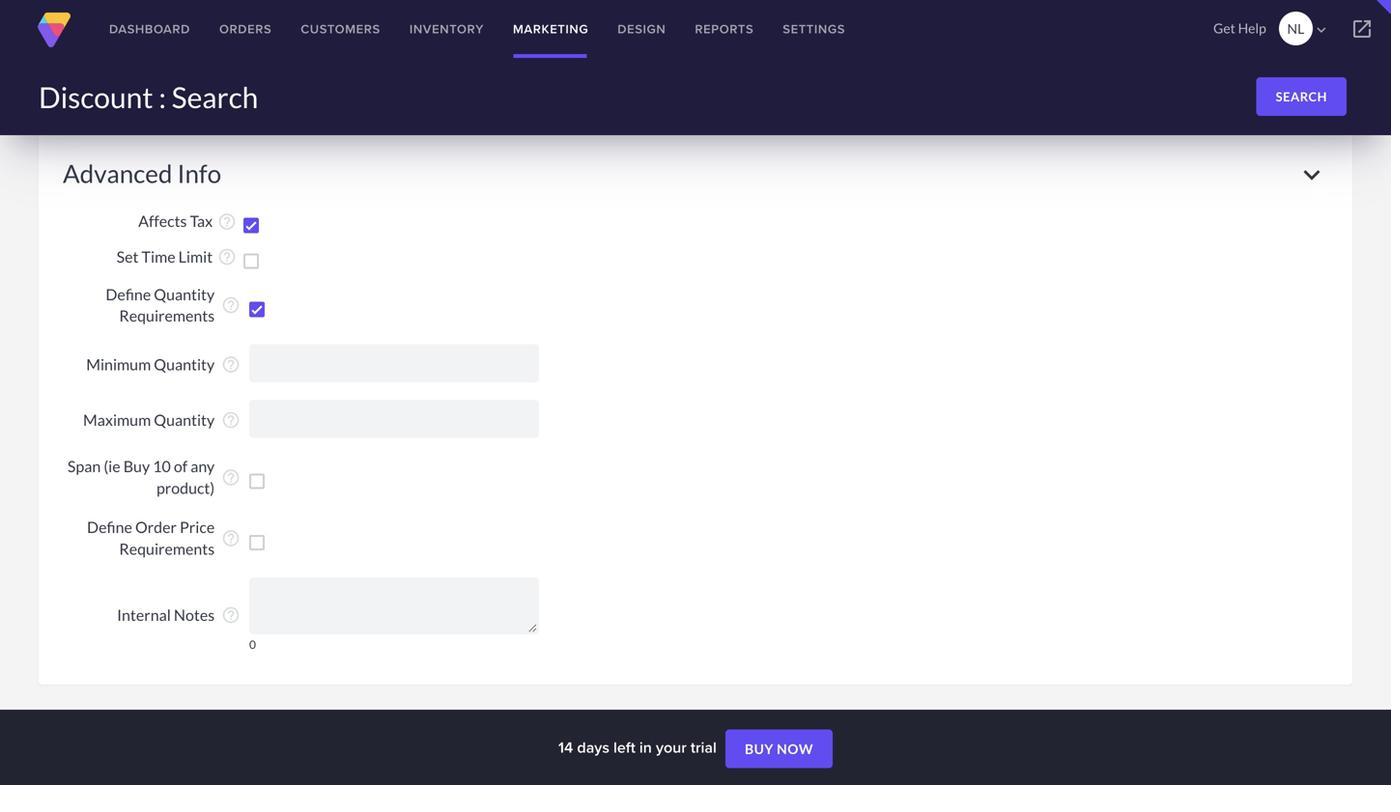 Task type: locate. For each thing, give the bounding box(es) containing it.
requirements down order
[[119, 540, 215, 559]]


[[1313, 21, 1331, 39]]

requirements inside define order price requirements help_outline
[[119, 540, 215, 559]]

info
[[177, 158, 221, 188]]

define inside the define quantity requirements help_outline
[[106, 285, 151, 304]]

minimum quantity help_outline
[[86, 355, 241, 375]]

help_outline
[[221, 32, 241, 51], [217, 212, 237, 231], [217, 248, 237, 267], [221, 296, 241, 315], [221, 355, 241, 375], [221, 411, 241, 430], [221, 468, 241, 487], [221, 529, 241, 549], [221, 606, 241, 625]]

quantity for minimum quantity help_outline
[[154, 355, 215, 374]]

dashboard
[[109, 20, 190, 38]]

products
[[154, 20, 215, 39], [492, 60, 563, 75]]

quantity down set time limit help_outline
[[154, 285, 215, 304]]

buy left now
[[745, 741, 774, 758]]

discount
[[39, 80, 153, 115]]

reports
[[695, 20, 754, 38]]

dashboard link
[[95, 0, 205, 58]]

settings
[[783, 20, 846, 38]]

None text field
[[249, 345, 539, 383]]

1 horizontal spatial products
[[492, 60, 563, 75]]

1 horizontal spatial buy
[[745, 741, 774, 758]]

0 vertical spatial quantity
[[154, 285, 215, 304]]

buy right (ie
[[123, 457, 150, 476]]

0 horizontal spatial buy
[[123, 457, 150, 476]]

requirements
[[119, 307, 215, 325], [119, 540, 215, 559]]

search right :
[[172, 80, 258, 115]]

define
[[106, 285, 151, 304], [87, 518, 132, 537]]

quantity inside the define quantity requirements help_outline
[[154, 285, 215, 304]]

help_outline inside the define quantity requirements help_outline
[[221, 296, 241, 315]]

product)
[[157, 479, 215, 498]]

1 quantity from the top
[[154, 285, 215, 304]]

1 vertical spatial buy
[[745, 741, 774, 758]]

None text field
[[249, 400, 539, 438], [249, 578, 539, 635], [249, 400, 539, 438], [249, 578, 539, 635]]

products left orders
[[154, 20, 215, 39]]

advanced info
[[63, 158, 221, 188]]

1 horizontal spatial search
[[1276, 89, 1328, 104]]

help_outline inside products help_outline
[[221, 32, 241, 51]]

2 vertical spatial quantity
[[154, 411, 215, 429]]

define quantity requirements help_outline
[[106, 285, 241, 325]]

define inside define order price requirements help_outline
[[87, 518, 132, 537]]

0 vertical spatial define
[[106, 285, 151, 304]]

1 vertical spatial requirements
[[119, 540, 215, 559]]

requirements inside the define quantity requirements help_outline
[[119, 307, 215, 325]]

1 requirements from the top
[[119, 307, 215, 325]]

sample
[[300, 11, 349, 30]]

quantity up maximum quantity help_outline
[[154, 355, 215, 374]]

discount : search
[[39, 80, 258, 115]]

help_outline inside maximum quantity help_outline
[[221, 411, 241, 430]]

days
[[577, 736, 610, 759]]

3 quantity from the top
[[154, 411, 215, 429]]

clear products
[[447, 60, 563, 75]]

2 requirements from the top
[[119, 540, 215, 559]]

0 horizontal spatial products
[[154, 20, 215, 39]]

in
[[640, 736, 652, 759]]

search down nl 
[[1276, 89, 1328, 104]]

expand_more
[[1296, 158, 1329, 191]]

:
[[159, 80, 166, 115]]

get
[[1214, 20, 1236, 36]]

2 quantity from the top
[[154, 355, 215, 374]]

products down marketing
[[492, 60, 563, 75]]

quantity inside minimum quantity help_outline
[[154, 355, 215, 374]]

quantity for maximum quantity help_outline
[[154, 411, 215, 429]]

left
[[614, 736, 636, 759]]

14
[[559, 736, 573, 759]]

minimum
[[86, 355, 151, 374]]

span (ie buy 10 of any product) help_outline
[[68, 457, 241, 498]]

of
[[174, 457, 188, 476]]

search
[[172, 80, 258, 115], [1276, 89, 1328, 104]]

requirements up minimum quantity help_outline on the top
[[119, 307, 215, 325]]

0
[[249, 638, 256, 652]]

0 vertical spatial requirements
[[119, 307, 215, 325]]

define for requirements
[[87, 518, 132, 537]]

tax
[[190, 212, 213, 231]]

buy
[[123, 457, 150, 476], [745, 741, 774, 758]]

nl
[[1288, 20, 1305, 37]]

0 vertical spatial buy
[[123, 457, 150, 476]]

affects tax help_outline
[[138, 212, 237, 231]]

orders
[[219, 20, 272, 38]]

1 vertical spatial quantity
[[154, 355, 215, 374]]

your
[[656, 736, 687, 759]]

clear
[[447, 60, 489, 75]]

quantity
[[154, 285, 215, 304], [154, 355, 215, 374], [154, 411, 215, 429]]

products help_outline
[[154, 20, 241, 51]]

0 vertical spatial products
[[154, 20, 215, 39]]

1 vertical spatial define
[[87, 518, 132, 537]]

quantity up the of
[[154, 411, 215, 429]]

define down 'set'
[[106, 285, 151, 304]]

quantity inside maximum quantity help_outline
[[154, 411, 215, 429]]

define left order
[[87, 518, 132, 537]]

trial
[[691, 736, 717, 759]]



Task type: vqa. For each thing, say whether or not it's contained in the screenshot.
On
no



Task type: describe. For each thing, give the bounding box(es) containing it.
buy now link
[[726, 730, 833, 769]]

products inside products help_outline
[[154, 20, 215, 39]]

any
[[191, 457, 215, 476]]

set
[[117, 247, 139, 266]]

maximum quantity help_outline
[[83, 411, 241, 430]]

affects
[[138, 212, 187, 231]]

inventory
[[410, 20, 484, 38]]

marketing
[[513, 20, 589, 38]]

help_outline inside internal notes help_outline
[[221, 606, 241, 625]]

10
[[153, 457, 171, 476]]

help_outline inside minimum quantity help_outline
[[221, 355, 241, 375]]

define for help_outline
[[106, 285, 151, 304]]

customers
[[301, 20, 381, 38]]


[[1351, 17, 1374, 41]]

help_outline inside set time limit help_outline
[[217, 248, 237, 267]]

help_outline inside define order price requirements help_outline
[[221, 529, 241, 549]]

help
[[1239, 20, 1267, 36]]

internal
[[117, 606, 171, 625]]

search inside 'search' 'link'
[[1276, 89, 1328, 104]]

maximum
[[83, 411, 151, 429]]

nl 
[[1288, 20, 1331, 39]]

0 horizontal spatial search
[[172, 80, 258, 115]]

search link
[[1257, 77, 1347, 116]]

price
[[180, 518, 215, 537]]

order
[[135, 518, 177, 537]]

help_outline inside affects tax help_outline
[[217, 212, 237, 231]]

get help
[[1214, 20, 1267, 36]]

set time limit help_outline
[[117, 247, 237, 267]]

 link
[[1334, 0, 1392, 58]]

span
[[68, 457, 101, 476]]

buy inside span (ie buy 10 of any product) help_outline
[[123, 457, 150, 476]]

notes
[[174, 606, 215, 625]]

limit
[[178, 247, 213, 266]]

define order price requirements help_outline
[[87, 518, 241, 559]]

14 days left in your trial
[[559, 736, 721, 759]]

help_outline inside span (ie buy 10 of any product) help_outline
[[221, 468, 241, 487]]

product
[[352, 11, 406, 30]]

internal notes help_outline
[[117, 606, 241, 625]]

1 vertical spatial products
[[492, 60, 563, 75]]

(ie
[[104, 457, 120, 476]]

advanced
[[63, 158, 172, 188]]

clear products link
[[428, 48, 582, 87]]

time
[[142, 247, 175, 266]]

design
[[618, 20, 666, 38]]

sample product
[[300, 11, 406, 30]]

quantity for define quantity requirements help_outline
[[154, 285, 215, 304]]

buy now
[[745, 741, 814, 758]]

now
[[777, 741, 814, 758]]



